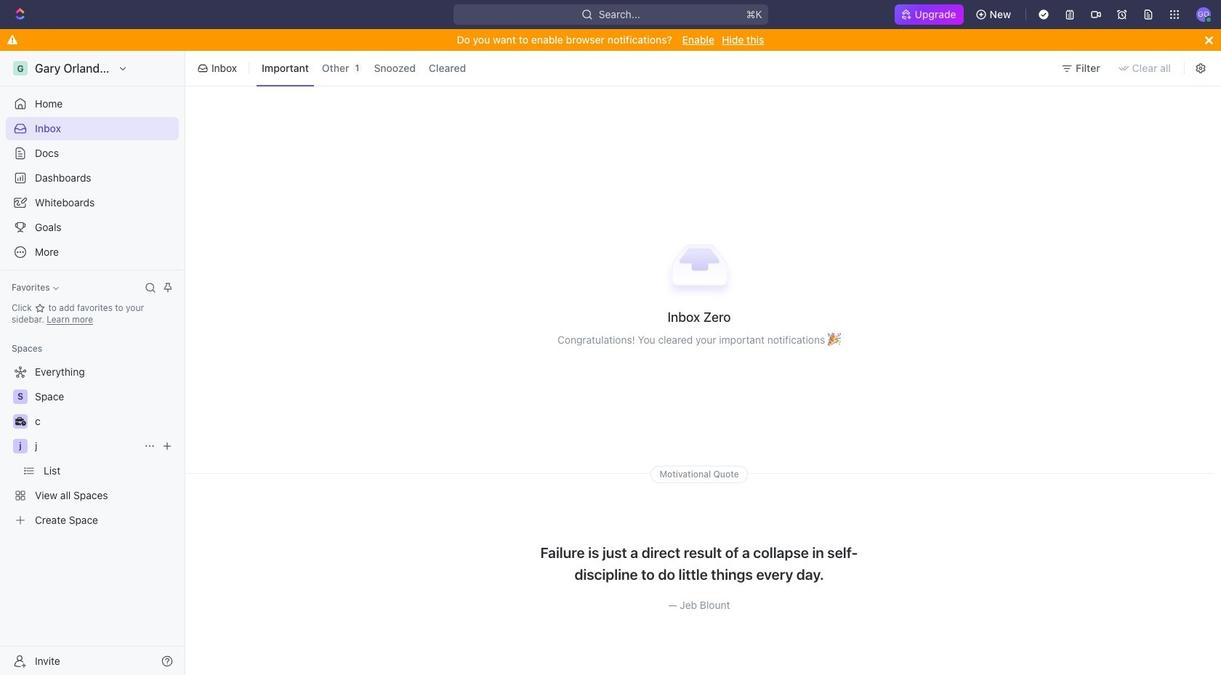 Task type: vqa. For each thing, say whether or not it's contained in the screenshot.
Business Time image
yes



Task type: describe. For each thing, give the bounding box(es) containing it.
j, , element
[[13, 439, 28, 454]]



Task type: locate. For each thing, give the bounding box(es) containing it.
space, , element
[[13, 390, 28, 404]]

business time image
[[15, 417, 26, 426]]

tab list
[[254, 48, 474, 89]]

tree
[[6, 361, 179, 532]]

tree inside sidebar navigation
[[6, 361, 179, 532]]

gary orlando's workspace, , element
[[13, 61, 28, 76]]

sidebar navigation
[[0, 51, 188, 675]]



